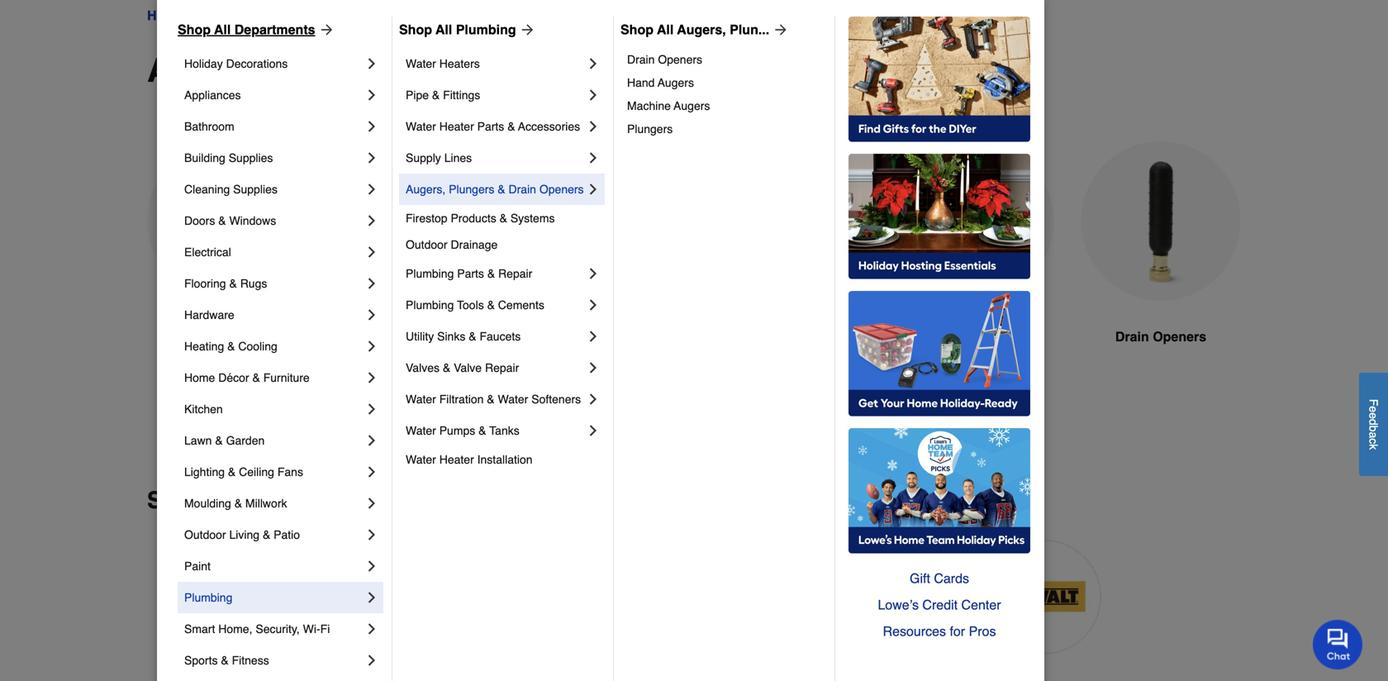 Task type: describe. For each thing, give the bounding box(es) containing it.
1 horizontal spatial hand augers
[[627, 76, 694, 89]]

valves
[[406, 361, 440, 374]]

valves & valve repair link
[[406, 352, 585, 384]]

chevron right image for building supplies
[[364, 150, 380, 166]]

resources for pros link
[[849, 618, 1031, 645]]

heater for installation
[[439, 453, 474, 466]]

lighting & ceiling fans
[[184, 465, 303, 479]]

gift cards link
[[849, 565, 1031, 592]]

decorations
[[226, 57, 288, 70]]

a
[[1367, 432, 1381, 438]]

chevron right image for plumbing parts & repair
[[585, 265, 602, 282]]

0 horizontal spatial hand augers link
[[147, 141, 307, 386]]

plun...
[[730, 22, 770, 37]]

cleaning supplies link
[[184, 174, 364, 205]]

tanks
[[490, 424, 520, 437]]

chevron right image for water pumps & tanks
[[585, 422, 602, 439]]

1 horizontal spatial hand
[[627, 76, 655, 89]]

fitness
[[232, 654, 269, 667]]

shop all augers, plun...
[[621, 22, 770, 37]]

products
[[451, 212, 497, 225]]

chevron right image for lawn & garden
[[364, 432, 380, 449]]

1 horizontal spatial drain openers
[[1116, 329, 1207, 344]]

flooring & rugs
[[184, 277, 267, 290]]

accessories
[[518, 120, 580, 133]]

lowe's credit center link
[[849, 592, 1031, 618]]

fans
[[278, 465, 303, 479]]

bathroom link
[[184, 111, 364, 142]]

outdoor living & patio
[[184, 528, 300, 541]]

0 horizontal spatial machine augers link
[[334, 141, 494, 386]]

kitchen
[[184, 403, 223, 416]]

water filtration & water softeners link
[[406, 384, 585, 415]]

0 vertical spatial plumbing link
[[198, 6, 259, 26]]

1 vertical spatial parts
[[457, 267, 484, 280]]

1 vertical spatial plumbing link
[[184, 582, 364, 613]]

lowe's home team holiday picks. image
[[849, 428, 1031, 554]]

a kobalt music wire drain hand auger. image
[[147, 141, 307, 302]]

all for departments
[[214, 22, 231, 37]]

living
[[229, 528, 260, 541]]

a cobra rubber bladder with brass fitting. image
[[1081, 141, 1241, 302]]

chevron right image for flooring & rugs
[[364, 275, 380, 292]]

& inside drain cleaners & chemicals
[[645, 329, 654, 344]]

water for water heaters
[[406, 57, 436, 70]]

plumbing tools & cements
[[406, 298, 545, 312]]

paint
[[184, 560, 211, 573]]

2 vertical spatial augers, plungers & drain openers
[[406, 183, 584, 196]]

chevron right image for outdoor living & patio
[[364, 526, 380, 543]]

all for plumbing
[[436, 22, 452, 37]]

sports & fitness
[[184, 654, 269, 667]]

get your home holiday-ready. image
[[849, 291, 1031, 417]]

pipe
[[406, 88, 429, 102]]

flooring
[[184, 277, 226, 290]]

bathroom
[[184, 120, 234, 133]]

dewalt logo. image
[[988, 540, 1101, 654]]

chemicals
[[568, 349, 634, 364]]

augers down shop all augers, plun...
[[658, 76, 694, 89]]

furniture
[[263, 371, 310, 384]]

augers up 'home décor & furniture'
[[223, 329, 268, 344]]

hardware
[[184, 308, 234, 322]]

shop for shop all plumbing
[[399, 22, 432, 37]]

zep logo. image
[[287, 540, 401, 654]]

lawn & garden link
[[184, 425, 364, 456]]

sports & fitness link
[[184, 645, 364, 676]]

drain cleaners & chemicals link
[[521, 141, 681, 406]]

b
[[1367, 425, 1381, 432]]

supplies for building supplies
[[229, 151, 273, 164]]

f
[[1367, 399, 1381, 406]]

building
[[184, 151, 225, 164]]

holiday hosting essentials. image
[[849, 154, 1031, 279]]

pipe & fittings
[[406, 88, 480, 102]]

outdoor drainage link
[[406, 231, 602, 258]]

water up tanks
[[498, 393, 528, 406]]

chevron right image for electrical
[[364, 244, 380, 260]]

home décor & furniture
[[184, 371, 310, 384]]

& inside 'link'
[[263, 528, 271, 541]]

chevron right image for moulding & millwork
[[364, 495, 380, 512]]

cleaning supplies
[[184, 183, 278, 196]]

chat invite button image
[[1313, 619, 1364, 670]]

appliances
[[184, 88, 241, 102]]

holiday decorations
[[184, 57, 288, 70]]

lighting
[[184, 465, 225, 479]]

orange drain snakes. image
[[894, 141, 1055, 302]]

shop for shop all departments
[[178, 22, 211, 37]]

sports
[[184, 654, 218, 667]]

water heater installation
[[406, 453, 533, 466]]

repair for plumbing parts & repair
[[498, 267, 533, 280]]

lawn
[[184, 434, 212, 447]]

pumps
[[439, 424, 475, 437]]

augers, down shop all departments
[[147, 51, 270, 89]]

moulding & millwork link
[[184, 488, 364, 519]]

chevron right image for pipe & fittings
[[585, 87, 602, 103]]

plumbing parts & repair
[[406, 267, 533, 280]]

shop all plumbing link
[[399, 20, 536, 40]]

utility sinks & faucets
[[406, 330, 521, 343]]

lighting & ceiling fans link
[[184, 456, 364, 488]]

chevron right image for paint
[[364, 558, 380, 574]]

plumbing up the smart at the left of the page
[[184, 591, 233, 604]]

millwork
[[245, 497, 287, 510]]

electrical link
[[184, 236, 364, 268]]

water for water filtration & water softeners
[[406, 393, 436, 406]]

building supplies link
[[184, 142, 364, 174]]

heaters
[[439, 57, 480, 70]]

garden
[[226, 434, 265, 447]]

by
[[211, 487, 238, 514]]

tools
[[457, 298, 484, 312]]

f e e d b a c k
[[1367, 399, 1381, 450]]

chevron right image for lighting & ceiling fans
[[364, 464, 380, 480]]

gift
[[910, 571, 931, 586]]

hardware link
[[184, 299, 364, 331]]

installation
[[477, 453, 533, 466]]

security,
[[256, 622, 300, 636]]

fittings
[[443, 88, 480, 102]]

holiday
[[184, 57, 223, 70]]

brand
[[245, 487, 312, 514]]

paint link
[[184, 550, 364, 582]]

augers up "plungers" link
[[674, 99, 710, 112]]

chevron right image for appliances
[[364, 87, 380, 103]]

doors
[[184, 214, 215, 227]]

a brass craft music wire machine auger. image
[[334, 141, 494, 302]]

plungers link
[[627, 117, 823, 141]]

plumbing down the outdoor drainage on the left top of page
[[406, 267, 454, 280]]

0 vertical spatial parts
[[477, 120, 504, 133]]

chevron right image for home décor & furniture
[[364, 369, 380, 386]]

water filtration & water softeners
[[406, 393, 581, 406]]

chevron right image for sports & fitness
[[364, 652, 380, 669]]

gift cards
[[910, 571, 970, 586]]



Task type: vqa. For each thing, say whether or not it's contained in the screenshot.
Sports & Fitness
yes



Task type: locate. For each thing, give the bounding box(es) containing it.
cleaning
[[184, 183, 230, 196]]

cooling
[[238, 340, 278, 353]]

plumbing link up security,
[[184, 582, 364, 613]]

2 horizontal spatial shop
[[621, 22, 654, 37]]

drain snakes
[[933, 329, 1016, 344]]

0 horizontal spatial drain openers
[[627, 53, 703, 66]]

1 vertical spatial home
[[184, 371, 215, 384]]

&
[[378, 8, 387, 23], [430, 51, 454, 89], [432, 88, 440, 102], [508, 120, 515, 133], [498, 183, 506, 196], [500, 212, 507, 225], [218, 214, 226, 227], [488, 267, 495, 280], [229, 277, 237, 290], [487, 298, 495, 312], [645, 329, 654, 344], [469, 330, 477, 343], [227, 340, 235, 353], [443, 361, 451, 374], [252, 371, 260, 384], [487, 393, 495, 406], [479, 424, 486, 437], [215, 434, 223, 447], [228, 465, 236, 479], [234, 497, 242, 510], [263, 528, 271, 541], [221, 654, 229, 667]]

heating & cooling
[[184, 340, 278, 353]]

valves & valve repair
[[406, 361, 519, 374]]

lowe's
[[878, 597, 919, 612]]

augers, up firestop
[[406, 183, 446, 196]]

repair down the faucets
[[485, 361, 519, 374]]

chevron right image for hardware
[[364, 307, 380, 323]]

moulding
[[184, 497, 231, 510]]

supplies up cleaning supplies
[[229, 151, 273, 164]]

doors & windows
[[184, 214, 276, 227]]

water heaters link
[[406, 48, 585, 79]]

water down valves
[[406, 393, 436, 406]]

1 horizontal spatial drain openers link
[[1081, 141, 1241, 386]]

water for water heater installation
[[406, 453, 436, 466]]

plungers
[[322, 8, 374, 23], [279, 51, 421, 89], [627, 122, 673, 136], [449, 183, 495, 196]]

3 all from the left
[[657, 22, 674, 37]]

machine augers link
[[627, 94, 823, 117], [334, 141, 494, 386]]

1 horizontal spatial outdoor
[[406, 238, 448, 251]]

0 vertical spatial supplies
[[229, 151, 273, 164]]

hand down hardware
[[186, 329, 219, 344]]

1 vertical spatial hand augers link
[[147, 141, 307, 386]]

shop all departments link
[[178, 20, 335, 40]]

electrical
[[184, 245, 231, 259]]

home
[[147, 8, 184, 23], [184, 371, 215, 384]]

0 horizontal spatial hand augers
[[186, 329, 268, 344]]

heater down pumps
[[439, 453, 474, 466]]

plumbing up holiday decorations
[[198, 8, 259, 23]]

chevron right image for heating & cooling
[[364, 338, 380, 355]]

arrow right image
[[315, 21, 335, 38], [516, 21, 536, 38], [770, 21, 789, 38]]

1 vertical spatial repair
[[485, 361, 519, 374]]

1 horizontal spatial machine augers link
[[627, 94, 823, 117]]

for
[[950, 624, 965, 639]]

arrow right image inside shop all departments link
[[315, 21, 335, 38]]

patio
[[274, 528, 300, 541]]

0 vertical spatial hand augers link
[[627, 71, 823, 94]]

water pumps & tanks
[[406, 424, 520, 437]]

1 vertical spatial machine augers link
[[334, 141, 494, 386]]

resources
[[883, 624, 946, 639]]

home for home
[[147, 8, 184, 23]]

0 horizontal spatial shop
[[178, 22, 211, 37]]

2 shop from the left
[[399, 22, 432, 37]]

building supplies
[[184, 151, 273, 164]]

water down water pumps & tanks
[[406, 453, 436, 466]]

parts up supply lines link in the left top of the page
[[477, 120, 504, 133]]

1 heater from the top
[[439, 120, 474, 133]]

1 horizontal spatial hand augers link
[[627, 71, 823, 94]]

chevron right image for doors & windows
[[364, 212, 380, 229]]

repair down 'outdoor drainage' link
[[498, 267, 533, 280]]

supply
[[406, 151, 441, 164]]

openers
[[426, 8, 477, 23], [557, 51, 691, 89], [658, 53, 703, 66], [540, 183, 584, 196], [1153, 329, 1207, 344]]

softeners
[[532, 393, 581, 406]]

heater for parts
[[439, 120, 474, 133]]

0 vertical spatial drain openers
[[627, 53, 703, 66]]

2 heater from the top
[[439, 453, 474, 466]]

outdoor for outdoor living & patio
[[184, 528, 226, 541]]

0 horizontal spatial all
[[214, 22, 231, 37]]

1 vertical spatial machine augers
[[363, 329, 465, 344]]

fi
[[320, 622, 330, 636]]

0 vertical spatial machine augers link
[[627, 94, 823, 117]]

f e e d b a c k button
[[1360, 373, 1389, 476]]

windows
[[229, 214, 276, 227]]

0 vertical spatial hand augers
[[627, 76, 694, 89]]

augers,
[[273, 8, 319, 23], [677, 22, 726, 37], [147, 51, 270, 89], [406, 183, 446, 196]]

cobra logo. image
[[567, 540, 681, 654]]

sinks
[[437, 330, 466, 343]]

heater up lines
[[439, 120, 474, 133]]

1 horizontal spatial all
[[436, 22, 452, 37]]

& inside "link"
[[227, 340, 235, 353]]

arrow right image inside shop all augers, plun... link
[[770, 21, 789, 38]]

plumbing up utility
[[406, 298, 454, 312]]

systems
[[511, 212, 555, 225]]

0 horizontal spatial machine
[[363, 329, 416, 344]]

shop by brand
[[147, 487, 312, 514]]

drain openers
[[627, 53, 703, 66], [1116, 329, 1207, 344]]

center
[[962, 597, 1001, 612]]

hand augers link
[[627, 71, 823, 94], [147, 141, 307, 386]]

plumbing link up holiday decorations
[[198, 6, 259, 26]]

0 horizontal spatial home
[[147, 8, 184, 23]]

parts down 'drainage'
[[457, 267, 484, 280]]

outdoor down moulding
[[184, 528, 226, 541]]

1 horizontal spatial home
[[184, 371, 215, 384]]

0 horizontal spatial drain openers link
[[627, 48, 823, 71]]

augers, plungers & drain openers
[[273, 8, 477, 23], [147, 51, 691, 89], [406, 183, 584, 196]]

arrow right image for shop all augers, plun...
[[770, 21, 789, 38]]

chevron right image for water filtration & water softeners
[[585, 391, 602, 407]]

0 horizontal spatial machine augers
[[363, 329, 465, 344]]

water left pumps
[[406, 424, 436, 437]]

2 arrow right image from the left
[[516, 21, 536, 38]]

heating
[[184, 340, 224, 353]]

outdoor for outdoor drainage
[[406, 238, 448, 251]]

2 horizontal spatial arrow right image
[[770, 21, 789, 38]]

water up supply
[[406, 120, 436, 133]]

chevron right image for plumbing tools & cements
[[585, 297, 602, 313]]

0 vertical spatial drain openers link
[[627, 48, 823, 71]]

1 vertical spatial augers, plungers & drain openers link
[[406, 174, 585, 205]]

chevron right image
[[364, 87, 380, 103], [585, 87, 602, 103], [585, 150, 602, 166], [364, 244, 380, 260], [364, 275, 380, 292], [585, 297, 602, 313], [364, 307, 380, 323], [585, 328, 602, 345], [364, 338, 380, 355], [364, 432, 380, 449], [364, 526, 380, 543], [364, 558, 380, 574], [364, 589, 380, 606], [364, 652, 380, 669]]

augers up valves
[[420, 329, 465, 344]]

hand down shop all augers, plun...
[[627, 76, 655, 89]]

1 shop from the left
[[178, 22, 211, 37]]

parts
[[477, 120, 504, 133], [457, 267, 484, 280]]

0 vertical spatial home
[[147, 8, 184, 23]]

chevron right image for augers, plungers & drain openers
[[585, 181, 602, 198]]

chevron right image for smart home, security, wi-fi
[[364, 621, 380, 637]]

chevron right image for supply lines
[[585, 150, 602, 166]]

supplies
[[229, 151, 273, 164], [233, 183, 278, 196]]

machine up valves
[[363, 329, 416, 344]]

chevron right image for holiday decorations
[[364, 55, 380, 72]]

0 vertical spatial hand
[[627, 76, 655, 89]]

outdoor inside 'link'
[[184, 528, 226, 541]]

machine
[[627, 99, 671, 112], [363, 329, 416, 344]]

décor
[[218, 371, 249, 384]]

drain inside drain cleaners & chemicals
[[548, 329, 581, 344]]

1 vertical spatial outdoor
[[184, 528, 226, 541]]

water
[[406, 57, 436, 70], [406, 120, 436, 133], [406, 393, 436, 406], [498, 393, 528, 406], [406, 424, 436, 437], [406, 453, 436, 466]]

repair for valves & valve repair
[[485, 361, 519, 374]]

0 horizontal spatial outdoor
[[184, 528, 226, 541]]

credit
[[923, 597, 958, 612]]

machine up "plungers" link
[[627, 99, 671, 112]]

water heater parts & accessories
[[406, 120, 580, 133]]

0 vertical spatial augers, plungers & drain openers
[[273, 8, 477, 23]]

hand augers
[[627, 76, 694, 89], [186, 329, 268, 344]]

hand augers down shop all augers, plun...
[[627, 76, 694, 89]]

1 e from the top
[[1367, 406, 1381, 412]]

1 vertical spatial supplies
[[233, 183, 278, 196]]

3 shop from the left
[[621, 22, 654, 37]]

1 vertical spatial drain openers link
[[1081, 141, 1241, 386]]

2 all from the left
[[436, 22, 452, 37]]

faucets
[[480, 330, 521, 343]]

d
[[1367, 419, 1381, 425]]

shop for shop all augers, plun...
[[621, 22, 654, 37]]

machine augers up valves
[[363, 329, 465, 344]]

outdoor down firestop
[[406, 238, 448, 251]]

1 vertical spatial heater
[[439, 453, 474, 466]]

0 vertical spatial machine
[[627, 99, 671, 112]]

1 arrow right image from the left
[[315, 21, 335, 38]]

plumbing link
[[198, 6, 259, 26], [184, 582, 364, 613]]

repair
[[498, 267, 533, 280], [485, 361, 519, 374]]

supplies for cleaning supplies
[[233, 183, 278, 196]]

ceiling
[[239, 465, 274, 479]]

water up pipe
[[406, 57, 436, 70]]

shop all plumbing
[[399, 22, 516, 37]]

e up d
[[1367, 406, 1381, 412]]

a yellow jug of drano commercial line drain cleaner. image
[[521, 141, 681, 302]]

pipe & fittings link
[[406, 79, 585, 111]]

k
[[1367, 444, 1381, 450]]

3 arrow right image from the left
[[770, 21, 789, 38]]

home for home décor & furniture
[[184, 371, 215, 384]]

1 horizontal spatial shop
[[399, 22, 432, 37]]

1 vertical spatial machine
[[363, 329, 416, 344]]

chevron right image for cleaning supplies
[[364, 181, 380, 198]]

drainage
[[451, 238, 498, 251]]

holiday decorations link
[[184, 48, 364, 79]]

2 horizontal spatial all
[[657, 22, 674, 37]]

1 vertical spatial hand
[[186, 329, 219, 344]]

0 vertical spatial machine augers
[[627, 99, 710, 112]]

augers, up holiday decorations link
[[273, 8, 319, 23]]

2 e from the top
[[1367, 412, 1381, 419]]

supplies up windows at the top of page
[[233, 183, 278, 196]]

machine augers up "plungers" link
[[627, 99, 710, 112]]

arrow right image for shop all departments
[[315, 21, 335, 38]]

1 horizontal spatial arrow right image
[[516, 21, 536, 38]]

moulding & millwork
[[184, 497, 287, 510]]

0 vertical spatial augers, plungers & drain openers link
[[273, 6, 477, 26]]

1 all from the left
[[214, 22, 231, 37]]

water for water heater parts & accessories
[[406, 120, 436, 133]]

chevron right image for plumbing
[[364, 589, 380, 606]]

water heaters
[[406, 57, 480, 70]]

drain snakes link
[[894, 141, 1055, 386]]

kitchen link
[[184, 393, 364, 425]]

arrow right image for shop all plumbing
[[516, 21, 536, 38]]

0 vertical spatial outdoor
[[406, 238, 448, 251]]

smart home, security, wi-fi link
[[184, 613, 364, 645]]

cements
[[498, 298, 545, 312]]

shop all augers, plun... link
[[621, 20, 789, 40]]

drain openers link
[[627, 48, 823, 71], [1081, 141, 1241, 386]]

hand
[[627, 76, 655, 89], [186, 329, 219, 344]]

a black rubber plunger. image
[[708, 141, 868, 302]]

1 horizontal spatial machine
[[627, 99, 671, 112]]

doors & windows link
[[184, 205, 364, 236]]

all for augers,
[[657, 22, 674, 37]]

departments
[[235, 22, 315, 37]]

chevron right image for valves & valve repair
[[585, 360, 602, 376]]

water heater installation link
[[406, 446, 602, 473]]

arrow right image inside shop all plumbing link
[[516, 21, 536, 38]]

chevron right image for water heater parts & accessories
[[585, 118, 602, 135]]

lines
[[444, 151, 472, 164]]

0 vertical spatial repair
[[498, 267, 533, 280]]

plumbing up water heaters link
[[456, 22, 516, 37]]

0 horizontal spatial hand
[[186, 329, 219, 344]]

hand augers down hardware
[[186, 329, 268, 344]]

0 vertical spatial heater
[[439, 120, 474, 133]]

1 vertical spatial hand augers
[[186, 329, 268, 344]]

1 vertical spatial augers, plungers & drain openers
[[147, 51, 691, 89]]

home,
[[218, 622, 252, 636]]

find gifts for the diyer. image
[[849, 17, 1031, 142]]

filtration
[[439, 393, 484, 406]]

chevron right image for utility sinks & faucets
[[585, 328, 602, 345]]

chevron right image for water heaters
[[585, 55, 602, 72]]

valve
[[454, 361, 482, 374]]

home décor & furniture link
[[184, 362, 364, 393]]

augers, left plun...
[[677, 22, 726, 37]]

water for water pumps & tanks
[[406, 424, 436, 437]]

chevron right image
[[364, 55, 380, 72], [585, 55, 602, 72], [364, 118, 380, 135], [585, 118, 602, 135], [364, 150, 380, 166], [364, 181, 380, 198], [585, 181, 602, 198], [364, 212, 380, 229], [585, 265, 602, 282], [585, 360, 602, 376], [364, 369, 380, 386], [585, 391, 602, 407], [364, 401, 380, 417], [585, 422, 602, 439], [364, 464, 380, 480], [364, 495, 380, 512], [364, 621, 380, 637]]

chevron right image for kitchen
[[364, 401, 380, 417]]

chevron right image for bathroom
[[364, 118, 380, 135]]

1 horizontal spatial machine augers
[[627, 99, 710, 112]]

shop
[[147, 487, 205, 514]]

augers
[[658, 76, 694, 89], [674, 99, 710, 112], [223, 329, 268, 344], [420, 329, 465, 344]]

0 horizontal spatial arrow right image
[[315, 21, 335, 38]]

e up the b
[[1367, 412, 1381, 419]]

wi-
[[303, 622, 320, 636]]

korky logo. image
[[848, 540, 961, 654]]

smart home, security, wi-fi
[[184, 622, 330, 636]]

1 vertical spatial drain openers
[[1116, 329, 1207, 344]]

drain cleaners & chemicals
[[548, 329, 654, 364]]



